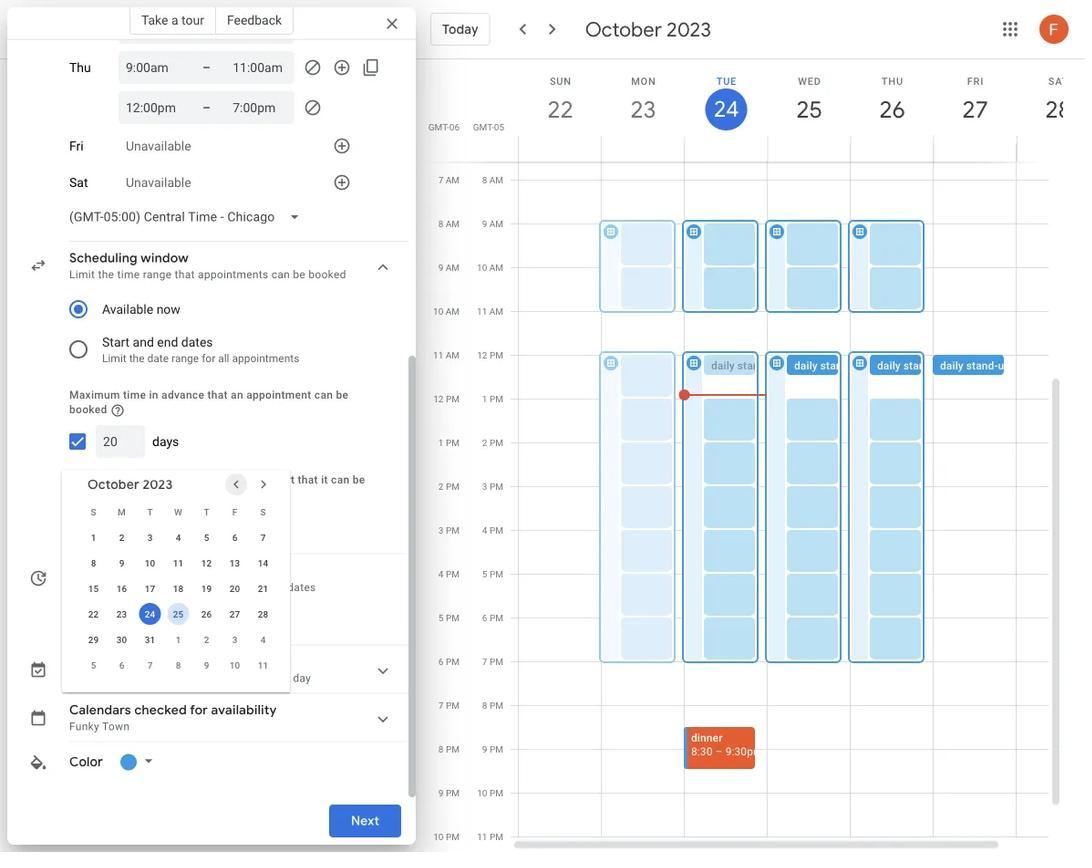 Task type: vqa. For each thing, say whether or not it's contained in the screenshot.


Task type: locate. For each thing, give the bounding box(es) containing it.
8
[[482, 175, 488, 186], [439, 219, 444, 229], [91, 558, 96, 569], [176, 660, 181, 671], [483, 700, 488, 711], [439, 744, 444, 755]]

28 right the friday, october 27 element
[[1045, 94, 1071, 125]]

appointment inside minimum time before the appointment start that it can be booked
[[202, 474, 268, 487]]

– inside the dinner 8:30 – 9:30pm
[[716, 746, 723, 758]]

22 down 15
[[88, 609, 99, 620]]

2 end time on thursdays text field from the top
[[233, 97, 288, 119]]

1 vertical spatial 24
[[145, 609, 155, 620]]

booked for time
[[69, 488, 107, 501]]

availability up november 2 element
[[169, 611, 234, 627]]

0 vertical spatial 8 am
[[482, 175, 504, 186]]

minimum
[[69, 474, 118, 487]]

the inside minimum time before the appointment start that it can be booked
[[183, 474, 199, 487]]

25 inside 25 element
[[173, 609, 184, 620]]

a left tour
[[171, 12, 178, 27]]

can inside minimum time before the appointment start that it can be booked
[[331, 474, 350, 487]]

october up mon on the top right of the page
[[586, 16, 662, 42]]

grid
[[423, 59, 1086, 852]]

13 element
[[224, 552, 246, 574]]

5 pm
[[483, 569, 504, 580], [439, 613, 460, 624]]

that down window
[[175, 269, 195, 282]]

row group containing 1
[[79, 525, 277, 678]]

0 vertical spatial 23
[[630, 94, 656, 125]]

0 horizontal spatial 8 pm
[[439, 744, 460, 755]]

a inside button
[[119, 611, 127, 627]]

fri
[[968, 75, 985, 87], [69, 139, 84, 154]]

that for time
[[298, 474, 318, 487]]

1 row from the top
[[79, 499, 277, 525]]

an
[[231, 389, 244, 402]]

28 inside 28 column header
[[1045, 94, 1071, 125]]

10 am
[[477, 262, 504, 273], [433, 306, 460, 317]]

wednesday, october 25 element
[[789, 89, 831, 130]]

5
[[204, 532, 209, 543], [483, 569, 488, 580], [439, 613, 444, 624], [91, 660, 96, 671]]

0 horizontal spatial dates
[[181, 335, 213, 350]]

time left ·
[[121, 673, 143, 685]]

1 horizontal spatial 6 pm
[[483, 613, 504, 624]]

gmt- right 06
[[473, 121, 494, 132]]

27 left 28 column header
[[962, 94, 988, 125]]

End time on Thursdays text field
[[233, 57, 288, 79], [233, 97, 288, 119]]

22 column header
[[518, 59, 602, 162]]

up for 1st daily stand-up button
[[770, 360, 782, 372]]

0 horizontal spatial no
[[69, 673, 84, 685]]

0 vertical spatial 22
[[547, 94, 573, 125]]

t down minimum time before the appointment start that it can be booked
[[204, 507, 209, 518]]

25 down 18
[[173, 609, 184, 620]]

5 row from the top
[[79, 601, 277, 627]]

1 vertical spatial 3 pm
[[439, 525, 460, 536]]

time inside maximum time in advance that an appointment can be booked
[[123, 389, 146, 402]]

range
[[143, 269, 172, 282], [172, 353, 199, 365]]

27 down 20
[[230, 609, 240, 620]]

fri inside fri 27
[[968, 75, 985, 87]]

1 vertical spatial october 2023
[[88, 476, 173, 493]]

0 horizontal spatial 11 am
[[433, 350, 460, 361]]

18
[[173, 583, 184, 594]]

– down tour
[[203, 60, 211, 75]]

1 vertical spatial 12 pm
[[434, 394, 460, 405]]

settings
[[201, 654, 251, 671]]

0 horizontal spatial 28
[[258, 609, 268, 620]]

maximum time in advance that an appointment can be booked
[[69, 389, 349, 417]]

november 10 element
[[224, 654, 246, 676]]

appointment inside booked appointment settings no buffer time · no maximum bookings per day
[[119, 654, 198, 671]]

3 daily stand-up button from the left
[[871, 355, 982, 376]]

1 horizontal spatial gmt-
[[473, 121, 494, 132]]

be inside scheduling window limit the time range that appointments can be booked
[[293, 269, 306, 282]]

1 horizontal spatial limit
[[102, 353, 127, 365]]

24 cell
[[136, 601, 164, 627]]

26
[[879, 94, 905, 125], [201, 609, 212, 620]]

s left "m"
[[91, 507, 96, 518]]

2023 up tuesday, october 24, today element
[[667, 16, 712, 42]]

0 horizontal spatial october 2023
[[88, 476, 173, 493]]

12 element
[[196, 552, 218, 574]]

23 down 16
[[117, 609, 127, 620]]

8 am down 7 am
[[439, 219, 460, 229]]

no
[[69, 673, 84, 685], [153, 673, 167, 685]]

1 vertical spatial 25
[[173, 609, 184, 620]]

end time on thursdays text field for start time on thursdays text field
[[233, 57, 288, 79]]

30 element
[[111, 629, 133, 651]]

daily stand-up button
[[704, 355, 816, 376], [788, 355, 899, 376], [871, 355, 982, 376], [934, 355, 1045, 376]]

1 vertical spatial can
[[315, 389, 333, 402]]

time down the scheduling
[[117, 269, 140, 282]]

1 horizontal spatial 12 pm
[[477, 350, 504, 361]]

9 am
[[482, 219, 504, 229], [439, 262, 460, 273]]

range down end
[[172, 353, 199, 365]]

1 gmt- from the left
[[429, 121, 450, 132]]

1 horizontal spatial no
[[153, 673, 167, 685]]

7
[[439, 175, 444, 186], [261, 532, 266, 543], [483, 657, 488, 668], [148, 660, 153, 671], [439, 700, 444, 711]]

appointment up ·
[[119, 654, 198, 671]]

Minimum amount of hours before the start of the appointment that it can be booked number field
[[103, 510, 138, 543]]

1 up from the left
[[770, 360, 782, 372]]

appointment
[[247, 389, 312, 402], [202, 474, 268, 487], [119, 654, 198, 671]]

4 pm
[[483, 525, 504, 536], [439, 569, 460, 580]]

2 horizontal spatial 12
[[477, 350, 488, 361]]

1 horizontal spatial be
[[336, 389, 349, 402]]

1 horizontal spatial 3 pm
[[483, 481, 504, 492]]

4 daily stand-up from the left
[[941, 360, 1011, 372]]

0 vertical spatial 7 pm
[[483, 657, 504, 668]]

6 row from the top
[[79, 627, 277, 653]]

start
[[102, 335, 130, 350]]

11 element
[[167, 552, 189, 574]]

appointment right an
[[247, 389, 312, 402]]

0 vertical spatial a
[[171, 12, 178, 27]]

t up hours
[[147, 507, 153, 518]]

be inside minimum time before the appointment start that it can be booked
[[353, 474, 365, 487]]

4 daily from the left
[[941, 360, 964, 372]]

sat up saturday, october 28 element
[[1049, 75, 1070, 87]]

availability inside the adjusted availability indicate times you're available for specific dates
[[128, 563, 193, 580]]

22 down sun
[[547, 94, 573, 125]]

dates right specific
[[288, 581, 316, 594]]

1 vertical spatial dates
[[288, 581, 316, 594]]

bookings
[[224, 673, 271, 685]]

for left the all on the top left
[[202, 353, 216, 365]]

booked inside minimum time before the appointment start that it can be booked
[[69, 488, 107, 501]]

date
[[147, 353, 169, 365]]

1 vertical spatial unavailable
[[126, 175, 191, 190]]

0 horizontal spatial 3 pm
[[439, 525, 460, 536]]

2 pm
[[483, 438, 504, 449], [439, 481, 460, 492]]

0 vertical spatial 10 am
[[477, 262, 504, 273]]

availability inside change a date's availability button
[[169, 611, 234, 627]]

11 am
[[477, 306, 504, 317], [433, 350, 460, 361]]

row containing 1
[[79, 525, 277, 550]]

None field
[[62, 201, 315, 234]]

4 up from the left
[[999, 360, 1011, 372]]

mon
[[632, 75, 657, 87]]

1 horizontal spatial 7 pm
[[483, 657, 504, 668]]

october
[[586, 16, 662, 42], [88, 476, 140, 493]]

november 9 element
[[196, 654, 218, 676]]

1 horizontal spatial 2023
[[667, 16, 712, 42]]

limit down the scheduling
[[69, 269, 95, 282]]

availability down bookings
[[211, 703, 277, 719]]

14 element
[[252, 552, 274, 574]]

1 vertical spatial october
[[88, 476, 140, 493]]

thu
[[69, 60, 91, 76], [882, 75, 904, 87]]

that left it
[[298, 474, 318, 487]]

1 vertical spatial the
[[129, 353, 145, 365]]

time inside minimum time before the appointment start that it can be booked
[[121, 474, 144, 487]]

no down booked
[[69, 673, 84, 685]]

4 stand- from the left
[[967, 360, 999, 372]]

1 vertical spatial end time on thursdays text field
[[233, 97, 288, 119]]

05
[[494, 121, 505, 132]]

be
[[293, 269, 306, 282], [336, 389, 349, 402], [353, 474, 365, 487]]

appointment inside maximum time in advance that an appointment can be booked
[[247, 389, 312, 402]]

appointments up the start and end dates limit the date range for all appointments
[[198, 269, 269, 282]]

booked inside scheduling window limit the time range that appointments can be booked
[[309, 269, 346, 282]]

0 vertical spatial that
[[175, 269, 195, 282]]

3 pm
[[483, 481, 504, 492], [439, 525, 460, 536]]

october 2023
[[586, 16, 712, 42], [88, 476, 173, 493]]

3 daily from the left
[[878, 360, 901, 372]]

3 row from the top
[[79, 550, 277, 576]]

1 vertical spatial sat
[[69, 175, 88, 190]]

0 vertical spatial be
[[293, 269, 306, 282]]

0 horizontal spatial 10 am
[[433, 306, 460, 317]]

1 inside november 1 element
[[176, 634, 181, 645]]

26 inside 'row'
[[201, 609, 212, 620]]

0 horizontal spatial 12
[[201, 558, 212, 569]]

9
[[482, 219, 488, 229], [439, 262, 444, 273], [119, 558, 124, 569], [204, 660, 209, 671], [483, 744, 488, 755], [439, 788, 444, 799]]

1 horizontal spatial 9 pm
[[483, 744, 504, 755]]

8 pm
[[483, 700, 504, 711], [439, 744, 460, 755]]

daily for third daily stand-up button from the left
[[878, 360, 901, 372]]

dates inside the adjusted availability indicate times you're available for specific dates
[[288, 581, 316, 594]]

can inside maximum time in advance that an appointment can be booked
[[315, 389, 333, 402]]

Start time on Thursdays text field
[[126, 97, 181, 119]]

0 vertical spatial 24
[[713, 95, 738, 124]]

for
[[202, 353, 216, 365], [227, 581, 241, 594], [190, 703, 208, 719]]

1 horizontal spatial 24
[[713, 95, 738, 124]]

2 vertical spatial booked
[[69, 488, 107, 501]]

the down and
[[129, 353, 145, 365]]

the down the scheduling
[[98, 269, 114, 282]]

november 6 element
[[111, 654, 133, 676]]

29 element
[[83, 629, 104, 651]]

1 vertical spatial 27
[[230, 609, 240, 620]]

0 horizontal spatial be
[[293, 269, 306, 282]]

2 vertical spatial that
[[298, 474, 318, 487]]

0 horizontal spatial 26
[[201, 609, 212, 620]]

that inside minimum time before the appointment start that it can be booked
[[298, 474, 318, 487]]

1 vertical spatial 28
[[258, 609, 268, 620]]

sat up the scheduling
[[69, 175, 88, 190]]

for down 13
[[227, 581, 241, 594]]

1 vertical spatial appointment
[[202, 474, 268, 487]]

fri for fri 27
[[968, 75, 985, 87]]

dates
[[181, 335, 213, 350], [288, 581, 316, 594]]

10 pm
[[477, 788, 504, 799], [434, 832, 460, 843]]

9 inside november 9 element
[[204, 660, 209, 671]]

time left in
[[123, 389, 146, 402]]

23
[[630, 94, 656, 125], [117, 609, 127, 620]]

0 horizontal spatial 10 pm
[[434, 832, 460, 843]]

dates right end
[[181, 335, 213, 350]]

thu inside thu 26
[[882, 75, 904, 87]]

1 horizontal spatial 25
[[796, 94, 822, 125]]

friday, october 27 element
[[955, 89, 997, 130]]

availability
[[128, 563, 193, 580], [169, 611, 234, 627], [211, 703, 277, 719]]

appointments right the all on the top left
[[232, 353, 300, 365]]

sat inside sat 28
[[1049, 75, 1070, 87]]

monday, october 23 element
[[623, 89, 665, 130]]

range inside the start and end dates limit the date range for all appointments
[[172, 353, 199, 365]]

the
[[98, 269, 114, 282], [129, 353, 145, 365], [183, 474, 199, 487]]

27
[[962, 94, 988, 125], [230, 609, 240, 620]]

2 daily from the left
[[795, 360, 818, 372]]

1 unavailable from the top
[[126, 139, 191, 154]]

–
[[203, 20, 211, 35], [203, 60, 211, 75], [203, 100, 211, 115], [716, 746, 723, 758]]

gmt- for 06
[[429, 121, 450, 132]]

appointments
[[198, 269, 269, 282], [232, 353, 300, 365]]

row containing 22
[[79, 601, 277, 627]]

window
[[141, 250, 189, 267]]

23 down mon on the top right of the page
[[630, 94, 656, 125]]

26 right wednesday, october 25 element
[[879, 94, 905, 125]]

that left an
[[208, 389, 228, 402]]

1 vertical spatial limit
[[102, 353, 127, 365]]

thu up thursday, october 26 element
[[882, 75, 904, 87]]

1 horizontal spatial 11 am
[[477, 306, 504, 317]]

sat for sat 28
[[1049, 75, 1070, 87]]

it
[[321, 474, 328, 487]]

19 element
[[196, 578, 218, 600]]

booked inside maximum time in advance that an appointment can be booked
[[69, 404, 107, 417]]

4
[[483, 525, 488, 536], [176, 532, 181, 543], [439, 569, 444, 580], [261, 634, 266, 645]]

buffer
[[87, 673, 118, 685]]

0 horizontal spatial t
[[147, 507, 153, 518]]

october 2023 up mon on the top right of the page
[[586, 16, 712, 42]]

appointment up the f
[[202, 474, 268, 487]]

0 horizontal spatial sat
[[69, 175, 88, 190]]

row containing 5
[[79, 653, 277, 678]]

0 horizontal spatial 23
[[117, 609, 127, 620]]

0 horizontal spatial gmt-
[[429, 121, 450, 132]]

2 unavailable from the top
[[126, 175, 191, 190]]

0 vertical spatial october 2023
[[586, 16, 712, 42]]

november 2 element
[[196, 629, 218, 651]]

october 2023 up "m"
[[88, 476, 173, 493]]

4 inside november 4 element
[[261, 634, 266, 645]]

0 vertical spatial 25
[[796, 94, 822, 125]]

option group
[[62, 290, 376, 370]]

1 daily from the left
[[712, 360, 735, 372]]

28 inside 28 element
[[258, 609, 268, 620]]

november 3 element
[[224, 629, 246, 651]]

0 vertical spatial 2023
[[667, 16, 712, 42]]

daily stand-up for 4th daily stand-up button from the left
[[941, 360, 1011, 372]]

8 am
[[482, 175, 504, 186], [439, 219, 460, 229]]

sunday, october 22 element
[[540, 89, 582, 130]]

0 horizontal spatial 27
[[230, 609, 240, 620]]

0 vertical spatial october
[[586, 16, 662, 42]]

gmt- left gmt-05 on the top left of the page
[[429, 121, 450, 132]]

feedback
[[227, 12, 282, 27]]

12 inside 'row'
[[201, 558, 212, 569]]

availability for date's
[[169, 611, 234, 627]]

a
[[171, 12, 178, 27], [119, 611, 127, 627]]

availability inside the calendars checked for availability funky town
[[211, 703, 277, 719]]

3 daily stand-up from the left
[[878, 360, 948, 372]]

thu for thu
[[69, 60, 91, 76]]

1 vertical spatial fri
[[69, 139, 84, 154]]

15 element
[[83, 578, 104, 600]]

24 inside 24, today element
[[145, 609, 155, 620]]

thu left start time on thursdays text field
[[69, 60, 91, 76]]

pm
[[490, 350, 504, 361], [446, 394, 460, 405], [490, 394, 504, 405], [446, 438, 460, 449], [490, 438, 504, 449], [446, 481, 460, 492], [490, 481, 504, 492], [446, 525, 460, 536], [490, 525, 504, 536], [446, 569, 460, 580], [490, 569, 504, 580], [446, 613, 460, 624], [490, 613, 504, 624], [446, 657, 460, 668], [490, 657, 504, 668], [446, 700, 460, 711], [490, 700, 504, 711], [446, 744, 460, 755], [490, 744, 504, 755], [446, 788, 460, 799], [490, 788, 504, 799], [446, 832, 460, 843], [490, 832, 504, 843]]

booked for window
[[309, 269, 346, 282]]

fri 27
[[962, 75, 988, 125]]

6
[[232, 532, 238, 543], [483, 613, 488, 624], [439, 657, 444, 668], [119, 660, 124, 671]]

maximum
[[170, 673, 221, 685]]

limit down start
[[102, 353, 127, 365]]

0 vertical spatial 2 pm
[[483, 438, 504, 449]]

the inside scheduling window limit the time range that appointments can be booked
[[98, 269, 114, 282]]

availability up you're at the bottom left
[[128, 563, 193, 580]]

1 horizontal spatial a
[[171, 12, 178, 27]]

no right ·
[[153, 673, 167, 685]]

1 daily stand-up from the left
[[712, 360, 782, 372]]

1 end time on thursdays text field from the top
[[233, 57, 288, 79]]

0 vertical spatial for
[[202, 353, 216, 365]]

28 element
[[252, 603, 274, 625]]

16
[[117, 583, 127, 594]]

0 horizontal spatial 8 am
[[439, 219, 460, 229]]

1 vertical spatial 2023
[[143, 476, 173, 493]]

– right 8:30
[[716, 746, 723, 758]]

that for window
[[175, 269, 195, 282]]

1 vertical spatial 1 pm
[[439, 438, 460, 449]]

october up "m"
[[88, 476, 140, 493]]

1 vertical spatial that
[[208, 389, 228, 402]]

up for third daily stand-up button from the left
[[936, 360, 948, 372]]

tour
[[182, 12, 204, 27]]

adjusted availability indicate times you're available for specific dates
[[69, 563, 316, 594]]

1 vertical spatial 10 pm
[[434, 832, 460, 843]]

2 row from the top
[[79, 525, 277, 550]]

wed 25
[[796, 75, 822, 125]]

1 pm
[[483, 394, 504, 405], [439, 438, 460, 449]]

s right the f
[[261, 507, 266, 518]]

29
[[88, 634, 99, 645]]

21 element
[[252, 578, 274, 600]]

the for window
[[98, 269, 114, 282]]

22
[[547, 94, 573, 125], [88, 609, 99, 620]]

1 vertical spatial range
[[172, 353, 199, 365]]

0 vertical spatial availability
[[128, 563, 193, 580]]

town
[[102, 721, 130, 734]]

gmt-05
[[473, 121, 505, 132]]

0 vertical spatial appointment
[[247, 389, 312, 402]]

available
[[102, 302, 153, 317]]

0 horizontal spatial 25
[[173, 609, 184, 620]]

3 stand- from the left
[[904, 360, 936, 372]]

27 inside 27 element
[[230, 609, 240, 620]]

be inside maximum time in advance that an appointment can be booked
[[336, 389, 349, 402]]

2 vertical spatial can
[[331, 474, 350, 487]]

2023 up hours
[[143, 476, 173, 493]]

am
[[446, 175, 460, 186], [490, 175, 504, 186], [446, 219, 460, 229], [490, 219, 504, 229], [446, 262, 460, 273], [490, 262, 504, 273], [446, 306, 460, 317], [490, 306, 504, 317], [446, 350, 460, 361]]

hours
[[152, 519, 185, 534]]

row containing 8
[[79, 550, 277, 576]]

1 t from the left
[[147, 507, 153, 518]]

that
[[175, 269, 195, 282], [208, 389, 228, 402], [298, 474, 318, 487]]

0 horizontal spatial 2 pm
[[439, 481, 460, 492]]

0 vertical spatial range
[[143, 269, 172, 282]]

0 vertical spatial sat
[[1049, 75, 1070, 87]]

time left before
[[121, 474, 144, 487]]

range down window
[[143, 269, 172, 282]]

8 am right 7 am
[[482, 175, 504, 186]]

26 down 19
[[201, 609, 212, 620]]

that inside scheduling window limit the time range that appointments can be booked
[[175, 269, 195, 282]]

row group
[[79, 525, 277, 678]]

2 up from the left
[[853, 360, 865, 372]]

2 daily stand-up from the left
[[795, 360, 865, 372]]

0 vertical spatial dates
[[181, 335, 213, 350]]

up
[[770, 360, 782, 372], [853, 360, 865, 372], [936, 360, 948, 372], [999, 360, 1011, 372]]

0 vertical spatial the
[[98, 269, 114, 282]]

– right start time on thursdays text box
[[203, 100, 211, 115]]

10 pm up 11 pm
[[477, 788, 504, 799]]

1 vertical spatial for
[[227, 581, 241, 594]]

2 vertical spatial appointment
[[119, 654, 198, 671]]

the for time
[[183, 474, 199, 487]]

the right before
[[183, 474, 199, 487]]

7 row from the top
[[79, 653, 277, 678]]

28 down 21
[[258, 609, 268, 620]]

0 horizontal spatial s
[[91, 507, 96, 518]]

row
[[79, 499, 277, 525], [79, 525, 277, 550], [79, 550, 277, 576], [79, 576, 277, 601], [79, 601, 277, 627], [79, 627, 277, 653], [79, 653, 277, 678]]

3 up from the left
[[936, 360, 948, 372]]

stand-
[[738, 360, 770, 372], [821, 360, 853, 372], [904, 360, 936, 372], [967, 360, 999, 372]]

1 horizontal spatial 12
[[434, 394, 444, 405]]

23 column header
[[601, 59, 685, 162]]

a up 30 element
[[119, 611, 127, 627]]

2 vertical spatial for
[[190, 703, 208, 719]]

0 vertical spatial 1 pm
[[483, 394, 504, 405]]

2 gmt- from the left
[[473, 121, 494, 132]]

4 row from the top
[[79, 576, 277, 601]]

appointments inside scheduling window limit the time range that appointments can be booked
[[198, 269, 269, 282]]

10 pm left 11 pm
[[434, 832, 460, 843]]

25 down the 'wed'
[[796, 94, 822, 125]]

1 vertical spatial 8 pm
[[439, 744, 460, 755]]

can inside scheduling window limit the time range that appointments can be booked
[[272, 269, 290, 282]]

0 horizontal spatial that
[[175, 269, 195, 282]]

saturday, october 28 element
[[1038, 89, 1080, 130]]

a inside 'button'
[[171, 12, 178, 27]]

for down maximum
[[190, 703, 208, 719]]

10
[[477, 262, 488, 273], [433, 306, 444, 317], [145, 558, 155, 569], [230, 660, 240, 671], [477, 788, 488, 799], [434, 832, 444, 843]]

daily stand-up for third daily stand-up button from the right
[[795, 360, 865, 372]]

up for third daily stand-up button from the right
[[853, 360, 865, 372]]



Task type: describe. For each thing, give the bounding box(es) containing it.
sat for sat
[[69, 175, 88, 190]]

mon 23
[[630, 75, 657, 125]]

tue 24
[[713, 75, 738, 124]]

26 column header
[[850, 59, 934, 162]]

daily stand-up for third daily stand-up button from the left
[[878, 360, 948, 372]]

booked appointment settings no buffer time · no maximum bookings per day
[[69, 654, 311, 685]]

before
[[147, 474, 180, 487]]

scheduling
[[69, 250, 138, 267]]

time inside booked appointment settings no buffer time · no maximum bookings per day
[[121, 673, 143, 685]]

dinner 8:30 – 9:30pm
[[692, 732, 763, 758]]

date's
[[130, 611, 166, 627]]

1 horizontal spatial 1 pm
[[483, 394, 504, 405]]

appointments inside the start and end dates limit the date range for all appointments
[[232, 353, 300, 365]]

0 horizontal spatial 5 pm
[[439, 613, 460, 624]]

calendars
[[69, 703, 131, 719]]

1 horizontal spatial october
[[586, 16, 662, 42]]

unavailable for fri
[[126, 139, 191, 154]]

1 s from the left
[[91, 507, 96, 518]]

november 1 element
[[167, 629, 189, 651]]

1 horizontal spatial 10 pm
[[477, 788, 504, 799]]

·
[[146, 673, 150, 685]]

23 inside "mon 23"
[[630, 94, 656, 125]]

november 8 element
[[167, 654, 189, 676]]

15
[[88, 583, 99, 594]]

specific
[[244, 581, 285, 594]]

the inside the start and end dates limit the date range for all appointments
[[129, 353, 145, 365]]

25 inside wed 25
[[796, 94, 822, 125]]

indicate
[[69, 581, 110, 594]]

limit inside the start and end dates limit the date range for all appointments
[[102, 353, 127, 365]]

end
[[157, 335, 178, 350]]

2 daily stand-up button from the left
[[788, 355, 899, 376]]

1 vertical spatial 12
[[434, 394, 444, 405]]

can for window
[[272, 269, 290, 282]]

0 vertical spatial 11 am
[[477, 306, 504, 317]]

per
[[274, 673, 290, 685]]

2 t from the left
[[204, 507, 209, 518]]

available
[[178, 581, 224, 594]]

be for time
[[353, 474, 365, 487]]

daily for third daily stand-up button from the right
[[795, 360, 818, 372]]

– left feedback
[[203, 20, 211, 35]]

24 column header
[[684, 59, 768, 162]]

change a date's availability
[[69, 611, 234, 627]]

2 stand- from the left
[[821, 360, 853, 372]]

take a tour button
[[129, 5, 216, 35]]

1 horizontal spatial 2 pm
[[483, 438, 504, 449]]

sat 28
[[1045, 75, 1071, 125]]

checked
[[134, 703, 187, 719]]

0 horizontal spatial 2023
[[143, 476, 173, 493]]

27 column header
[[934, 59, 1017, 162]]

14
[[258, 558, 268, 569]]

row containing 15
[[79, 576, 277, 601]]

dates inside the start and end dates limit the date range for all appointments
[[181, 335, 213, 350]]

limit inside scheduling window limit the time range that appointments can be booked
[[69, 269, 95, 282]]

28 column header
[[1017, 59, 1086, 162]]

daily for 4th daily stand-up button from the left
[[941, 360, 964, 372]]

range inside scheduling window limit the time range that appointments can be booked
[[143, 269, 172, 282]]

0 horizontal spatial 1 pm
[[439, 438, 460, 449]]

color
[[69, 755, 103, 771]]

calendars checked for availability funky town
[[69, 703, 277, 734]]

now
[[157, 302, 181, 317]]

20
[[230, 583, 240, 594]]

22 inside 'row'
[[88, 609, 99, 620]]

20 element
[[224, 578, 246, 600]]

31
[[145, 634, 155, 645]]

25 cell
[[164, 601, 193, 627]]

0 horizontal spatial 12 pm
[[434, 394, 460, 405]]

4 daily stand-up button from the left
[[934, 355, 1045, 376]]

available now
[[102, 302, 181, 317]]

sun 22
[[547, 75, 573, 125]]

thursday, october 26 element
[[872, 89, 914, 130]]

1 vertical spatial 11 am
[[433, 350, 460, 361]]

21
[[258, 583, 268, 594]]

fri for fri
[[69, 139, 84, 154]]

minimum time before the appointment start that it can be booked
[[69, 474, 365, 501]]

1 vertical spatial 9 am
[[439, 262, 460, 273]]

17 element
[[139, 578, 161, 600]]

change
[[69, 611, 116, 627]]

be for window
[[293, 269, 306, 282]]

0 horizontal spatial 6 pm
[[439, 657, 460, 668]]

31 element
[[139, 629, 161, 651]]

times
[[113, 581, 142, 594]]

thu 26
[[879, 75, 905, 125]]

october 2023 grid
[[79, 499, 277, 678]]

tue
[[717, 75, 737, 87]]

Start time on Thursdays text field
[[126, 57, 181, 79]]

23 inside 'row'
[[117, 609, 127, 620]]

advance
[[162, 389, 205, 402]]

gmt- for 05
[[473, 121, 494, 132]]

11 pm
[[477, 832, 504, 843]]

take a tour
[[141, 12, 204, 27]]

30
[[117, 634, 127, 645]]

start
[[271, 474, 295, 487]]

a for change
[[119, 611, 127, 627]]

a for take
[[171, 12, 178, 27]]

13
[[230, 558, 240, 569]]

22 inside column header
[[547, 94, 573, 125]]

november 7 element
[[139, 654, 161, 676]]

november 5 element
[[83, 654, 104, 676]]

0 vertical spatial 4 pm
[[483, 525, 504, 536]]

w
[[174, 507, 182, 518]]

gmt-06
[[429, 121, 460, 132]]

for inside the adjusted availability indicate times you're available for specific dates
[[227, 581, 241, 594]]

booked
[[69, 654, 116, 671]]

daily for 1st daily stand-up button
[[712, 360, 735, 372]]

1 horizontal spatial 8 pm
[[483, 700, 504, 711]]

wed
[[799, 75, 822, 87]]

daily stand-up for 1st daily stand-up button
[[712, 360, 782, 372]]

dinner
[[692, 732, 723, 745]]

1 stand- from the left
[[738, 360, 770, 372]]

17
[[145, 583, 155, 594]]

next
[[351, 813, 380, 829]]

change a date's availability button
[[62, 602, 241, 635]]

grid containing 22
[[423, 59, 1086, 852]]

maximum
[[69, 389, 120, 402]]

and
[[133, 335, 154, 350]]

1 vertical spatial 2 pm
[[439, 481, 460, 492]]

1 daily stand-up button from the left
[[704, 355, 816, 376]]

26 inside column header
[[879, 94, 905, 125]]

7 am
[[439, 175, 460, 186]]

24 inside the 24 column header
[[713, 95, 738, 124]]

25 column header
[[767, 59, 851, 162]]

feedback button
[[216, 5, 294, 35]]

19
[[201, 583, 212, 594]]

27 inside 27 column header
[[962, 94, 988, 125]]

day
[[293, 673, 311, 685]]

tuesday, october 24, today element
[[706, 89, 748, 130]]

availability for for
[[211, 703, 277, 719]]

days
[[152, 434, 179, 449]]

take
[[141, 12, 168, 27]]

in
[[149, 389, 159, 402]]

1 no from the left
[[69, 673, 84, 685]]

23 element
[[111, 603, 133, 625]]

0 horizontal spatial 4 pm
[[439, 569, 460, 580]]

today
[[443, 21, 479, 37]]

time inside scheduling window limit the time range that appointments can be booked
[[117, 269, 140, 282]]

sun
[[550, 75, 572, 87]]

2 s from the left
[[261, 507, 266, 518]]

option group containing available now
[[62, 290, 376, 370]]

row containing s
[[79, 499, 277, 525]]

that inside maximum time in advance that an appointment can be booked
[[208, 389, 228, 402]]

8:30
[[692, 746, 713, 758]]

november 4 element
[[252, 629, 274, 651]]

thu for thu 26
[[882, 75, 904, 87]]

funky
[[69, 721, 99, 734]]

all
[[218, 353, 230, 365]]

18 element
[[167, 578, 189, 600]]

f
[[232, 507, 237, 518]]

9:30pm
[[726, 746, 763, 758]]

22 element
[[83, 603, 104, 625]]

next button
[[329, 799, 402, 843]]

you're
[[145, 581, 175, 594]]

2 no from the left
[[153, 673, 167, 685]]

0 horizontal spatial 7 pm
[[439, 700, 460, 711]]

m
[[118, 507, 126, 518]]

1 horizontal spatial 8 am
[[482, 175, 504, 186]]

27 element
[[224, 603, 246, 625]]

0 vertical spatial 12
[[477, 350, 488, 361]]

scheduling window limit the time range that appointments can be booked
[[69, 250, 346, 282]]

end time on thursdays text field for start time on thursdays text box
[[233, 97, 288, 119]]

06
[[450, 121, 460, 132]]

10 element
[[139, 552, 161, 574]]

Maximum days in advance that an appointment can be booked number field
[[103, 426, 138, 458]]

november 11 element
[[252, 654, 274, 676]]

25 element
[[167, 603, 189, 625]]

for inside the start and end dates limit the date range for all appointments
[[202, 353, 216, 365]]

today button
[[431, 7, 491, 51]]

can for time
[[331, 474, 350, 487]]

24, today element
[[139, 603, 161, 625]]

26 element
[[196, 603, 218, 625]]

row containing 29
[[79, 627, 277, 653]]

1 horizontal spatial october 2023
[[586, 16, 712, 42]]

for inside the calendars checked for availability funky town
[[190, 703, 208, 719]]

1 horizontal spatial 5 pm
[[483, 569, 504, 580]]

0 vertical spatial 6 pm
[[483, 613, 504, 624]]

start and end dates limit the date range for all appointments
[[102, 335, 300, 365]]

adjusted
[[69, 563, 125, 580]]

0 horizontal spatial 9 pm
[[439, 788, 460, 799]]

0 vertical spatial 12 pm
[[477, 350, 504, 361]]

1 horizontal spatial 9 am
[[482, 219, 504, 229]]

up for 4th daily stand-up button from the left
[[999, 360, 1011, 372]]

1 vertical spatial 8 am
[[439, 219, 460, 229]]

1 vertical spatial 10 am
[[433, 306, 460, 317]]

unavailable for sat
[[126, 175, 191, 190]]

16 element
[[111, 578, 133, 600]]



